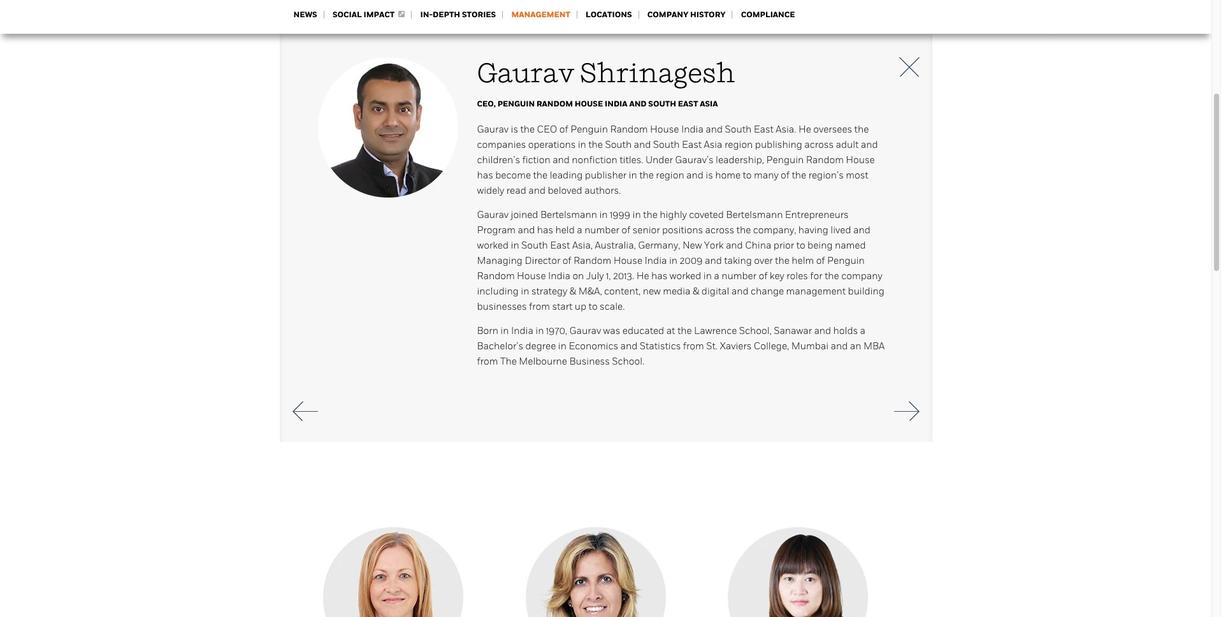 Task type: locate. For each thing, give the bounding box(es) containing it.
and up mumbai
[[814, 325, 831, 337]]

management link
[[512, 10, 570, 20]]

in down the 1970,
[[558, 340, 567, 352]]

india inside born in india in 1970, gaurav was educated at the lawrence school, sanawar and holds a bachelor's degree in economics and statistics from st. xaviers college, mumbai and an mba from the melbourne business school.
[[511, 325, 534, 337]]

1 horizontal spatial to
[[743, 170, 752, 181]]

2 vertical spatial to
[[589, 301, 598, 312]]

start
[[552, 301, 573, 312]]

1 vertical spatial he
[[637, 270, 649, 282]]

1 horizontal spatial is
[[706, 170, 713, 181]]

gaurav inside gaurav is the ceo of penguin random house india and south east asia. he oversees the companies operations in the south and south east asia region publishing across adult and children's fiction and nonfiction titles. under gaurav's leadership, penguin random house has become the leading publisher in the region and is home to many of the region's most widely read and beloved authors.
[[477, 124, 509, 135]]

0 vertical spatial region
[[725, 139, 753, 150]]

india up degree
[[511, 325, 534, 337]]

number up australia,
[[585, 224, 620, 236]]

he
[[799, 124, 811, 135], [637, 270, 649, 282]]

india inside gaurav is the ceo of penguin random house india and south east asia. he oversees the companies operations in the south and south east asia region publishing across adult and children's fiction and nonfiction titles. under gaurav's leadership, penguin random house has become the leading publisher in the region and is home to many of the region's most widely read and beloved authors.
[[681, 124, 704, 135]]

the down "prior"
[[775, 255, 790, 266]]

widely
[[477, 185, 504, 196]]

bertelsmann up "held"
[[541, 209, 597, 221]]

bachelor's
[[477, 340, 523, 352]]

random up region's
[[806, 154, 844, 166]]

2013.
[[613, 270, 634, 282]]

economics
[[569, 340, 618, 352]]

gaurav up economics
[[570, 325, 601, 337]]

south up director
[[522, 240, 548, 251]]

1 horizontal spatial &
[[693, 286, 700, 297]]

has left "held"
[[537, 224, 553, 236]]

the right at
[[678, 325, 692, 337]]

0 vertical spatial to
[[743, 170, 752, 181]]

0 horizontal spatial region
[[656, 170, 684, 181]]

2009
[[680, 255, 703, 266]]

gaurav inside born in india in 1970, gaurav was educated at the lawrence school, sanawar and holds a bachelor's degree in economics and statistics from st. xaviers college, mumbai and an mba from the melbourne business school.
[[570, 325, 601, 337]]

gaurav up program on the top left of the page
[[477, 209, 509, 221]]

has inside gaurav is the ceo of penguin random house india and south east asia. he oversees the companies operations in the south and south east asia region publishing across adult and children's fiction and nonfiction titles. under gaurav's leadership, penguin random house has become the leading publisher in the region and is home to many of the region's most widely read and beloved authors.
[[477, 170, 493, 181]]

0 vertical spatial has
[[477, 170, 493, 181]]

region up leadership,
[[725, 139, 753, 150]]

sanawar
[[774, 325, 812, 337]]

1 vertical spatial is
[[706, 170, 713, 181]]

0 horizontal spatial a
[[577, 224, 582, 236]]

east down shrinagesh
[[678, 99, 698, 109]]

1 horizontal spatial worked
[[670, 270, 701, 282]]

india up gaurav's at the top
[[681, 124, 704, 135]]

0 vertical spatial he
[[799, 124, 811, 135]]

the up adult
[[855, 124, 869, 135]]

company history link
[[648, 10, 726, 20]]

1 vertical spatial worked
[[670, 270, 701, 282]]

of down 1999
[[622, 224, 631, 236]]

ceo
[[537, 124, 557, 135]]

0 horizontal spatial across
[[705, 224, 735, 236]]

penguin
[[539, 1, 577, 12], [498, 99, 535, 109], [571, 124, 608, 135], [767, 154, 804, 166], [828, 255, 865, 266]]

has up the new
[[652, 270, 668, 282]]

& down on
[[570, 286, 577, 297]]

from
[[529, 301, 550, 312], [683, 340, 704, 352], [477, 356, 498, 367]]

highly
[[660, 209, 687, 221]]

south up leadership,
[[725, 124, 752, 135]]

from down the "bachelor's"
[[477, 356, 498, 367]]

bertelsmann
[[541, 209, 597, 221], [726, 209, 783, 221]]

social impact
[[333, 10, 395, 20]]

a up "digital" on the top right of the page
[[714, 270, 720, 282]]

random up including
[[477, 270, 515, 282]]

publishing
[[755, 139, 803, 150]]

stories
[[462, 10, 496, 20]]

roles
[[787, 270, 808, 282]]

asia
[[700, 99, 718, 109], [704, 139, 723, 150]]

mumbai
[[792, 340, 829, 352]]

across up york
[[705, 224, 735, 236]]

1 vertical spatial has
[[537, 224, 553, 236]]

from down strategy
[[529, 301, 550, 312]]

college,
[[754, 340, 789, 352]]

and up leading
[[553, 154, 570, 166]]

children's
[[477, 154, 520, 166]]

0 vertical spatial worked
[[477, 240, 509, 251]]

media
[[663, 286, 691, 297]]

up
[[575, 301, 587, 312]]

gaurav inside the 'gaurav joined bertelsmann in 1999 in the highly coveted bertelsmann entrepreneurs program and has held a number of senior positions across the company, having lived and worked in south east asia, australia, germany, new york and china prior to being named managing director of random house india in 2009 and taking over the helm of penguin random house india on july 1, 2013. he has worked in a number of key roles for the company including in strategy & m&a, content, new media & digital and change management building businesses from start up to scale.'
[[477, 209, 509, 221]]

1 vertical spatial number
[[722, 270, 757, 282]]

random
[[579, 1, 617, 12], [537, 99, 573, 109], [610, 124, 648, 135], [806, 154, 844, 166], [574, 255, 612, 266], [477, 270, 515, 282]]

worked down program on the top left of the page
[[477, 240, 509, 251]]

school.
[[612, 356, 645, 367]]

senior
[[633, 224, 660, 236]]

1 horizontal spatial he
[[799, 124, 811, 135]]

0 vertical spatial asia
[[700, 99, 718, 109]]

in right 1999
[[633, 209, 641, 221]]

gaurav shrinagesh
[[477, 57, 736, 89]]

the down under
[[640, 170, 654, 181]]

0 vertical spatial a
[[577, 224, 582, 236]]

2 vertical spatial has
[[652, 270, 668, 282]]

2 horizontal spatial has
[[652, 270, 668, 282]]

penguin right ceo,
[[498, 99, 535, 109]]

named
[[835, 240, 866, 251]]

0 horizontal spatial from
[[477, 356, 498, 367]]

and right adult
[[861, 139, 878, 150]]

number down taking
[[722, 270, 757, 282]]

a up an
[[860, 325, 866, 337]]

east
[[678, 99, 698, 109], [754, 124, 774, 135], [682, 139, 702, 150], [550, 240, 570, 251]]

joined
[[511, 209, 538, 221]]

and left an
[[831, 340, 848, 352]]

1 horizontal spatial a
[[714, 270, 720, 282]]

has up 'widely'
[[477, 170, 493, 181]]

& right media
[[693, 286, 700, 297]]

from left the st. at the bottom of the page
[[683, 340, 704, 352]]

east down "held"
[[550, 240, 570, 251]]

0 horizontal spatial he
[[637, 270, 649, 282]]

on
[[573, 270, 584, 282]]

worked
[[477, 240, 509, 251], [670, 270, 701, 282]]

and down shrinagesh
[[629, 99, 647, 109]]

the
[[520, 124, 535, 135], [855, 124, 869, 135], [589, 139, 603, 150], [533, 170, 548, 181], [640, 170, 654, 181], [792, 170, 807, 181], [643, 209, 658, 221], [737, 224, 751, 236], [775, 255, 790, 266], [825, 270, 839, 282], [678, 325, 692, 337]]

2 vertical spatial a
[[860, 325, 866, 337]]

is left the home
[[706, 170, 713, 181]]

east inside the 'gaurav joined bertelsmann in 1999 in the highly coveted bertelsmann entrepreneurs program and has held a number of senior positions across the company, having lived and worked in south east asia, australia, germany, new york and china prior to being named managing director of random house india in 2009 and taking over the helm of penguin random house india on july 1, 2013. he has worked in a number of key roles for the company including in strategy & m&a, content, new media & digital and change management building businesses from start up to scale.'
[[550, 240, 570, 251]]

in-depth stories
[[420, 10, 496, 20]]

gaurav for gaurav joined bertelsmann in 1999 in the highly coveted bertelsmann entrepreneurs program and has held a number of senior positions across the company, having lived and worked in south east asia, australia, germany, new york and china prior to being named managing director of random house india in 2009 and taking over the helm of penguin random house india on july 1, 2013. he has worked in a number of key roles for the company including in strategy & m&a, content, new media & digital and change management building businesses from start up to scale.
[[477, 209, 509, 221]]

to up helm
[[797, 240, 806, 251]]

program
[[477, 224, 516, 236]]

0 horizontal spatial worked
[[477, 240, 509, 251]]

of
[[560, 124, 569, 135], [781, 170, 790, 181], [622, 224, 631, 236], [563, 255, 572, 266], [816, 255, 825, 266], [759, 270, 768, 282]]

news
[[294, 10, 317, 20]]

company
[[648, 10, 689, 20]]

region down under
[[656, 170, 684, 181]]

across
[[805, 139, 834, 150], [705, 224, 735, 236]]

penguin down named
[[828, 255, 865, 266]]

in left 1999
[[600, 209, 608, 221]]

1 vertical spatial region
[[656, 170, 684, 181]]

school,
[[739, 325, 772, 337]]

2 horizontal spatial from
[[683, 340, 704, 352]]

leading
[[550, 170, 583, 181]]

a inside born in india in 1970, gaurav was educated at the lawrence school, sanawar and holds a bachelor's degree in economics and statistics from st. xaviers college, mumbai and an mba from the melbourne business school.
[[860, 325, 866, 337]]

he inside gaurav is the ceo of penguin random house india and south east asia. he oversees the companies operations in the south and south east asia region publishing across adult and children's fiction and nonfiction titles. under gaurav's leadership, penguin random house has become the leading publisher in the region and is home to many of the region's most widely read and beloved authors.
[[799, 124, 811, 135]]

of left key
[[759, 270, 768, 282]]

worked down 2009
[[670, 270, 701, 282]]

leadership,
[[716, 154, 764, 166]]

business
[[570, 356, 610, 367]]

change
[[751, 286, 784, 297]]

east up publishing on the top of the page
[[754, 124, 774, 135]]

1,
[[606, 270, 611, 282]]

india
[[605, 99, 628, 109], [681, 124, 704, 135], [645, 255, 667, 266], [548, 270, 571, 282], [511, 325, 534, 337]]

gaurav up ceo,
[[477, 57, 575, 89]]

publisher
[[585, 170, 627, 181]]

0 vertical spatial from
[[529, 301, 550, 312]]

0 horizontal spatial &
[[570, 286, 577, 297]]

to down leadership,
[[743, 170, 752, 181]]

held
[[556, 224, 575, 236]]

the
[[500, 356, 517, 367]]

1 horizontal spatial from
[[529, 301, 550, 312]]

south up titles.
[[605, 139, 632, 150]]

adult
[[836, 139, 859, 150]]

0 horizontal spatial to
[[589, 301, 598, 312]]

he up the new
[[637, 270, 649, 282]]

2 horizontal spatial a
[[860, 325, 866, 337]]

for
[[810, 270, 823, 282]]

to right up
[[589, 301, 598, 312]]

0 horizontal spatial number
[[585, 224, 620, 236]]

across down the "oversees" on the top of page
[[805, 139, 834, 150]]

he right the asia. in the right top of the page
[[799, 124, 811, 135]]

penguin inside the 'gaurav joined bertelsmann in 1999 in the highly coveted bertelsmann entrepreneurs program and has held a number of senior positions across the company, having lived and worked in south east asia, australia, germany, new york and china prior to being named managing director of random house india in 2009 and taking over the helm of penguin random house india on july 1, 2013. he has worked in a number of key roles for the company including in strategy & m&a, content, new media & digital and change management building businesses from start up to scale.'
[[828, 255, 865, 266]]

and right "digital" on the top right of the page
[[732, 286, 749, 297]]

0 horizontal spatial bertelsmann
[[541, 209, 597, 221]]

region
[[725, 139, 753, 150], [656, 170, 684, 181]]

house
[[619, 1, 648, 12], [575, 99, 603, 109], [650, 124, 679, 135], [846, 154, 875, 166], [614, 255, 643, 266], [517, 270, 546, 282]]

in up degree
[[536, 325, 544, 337]]

is up companies
[[511, 124, 518, 135]]

management
[[512, 10, 570, 20]]

&
[[570, 286, 577, 297], [693, 286, 700, 297]]

a
[[577, 224, 582, 236], [714, 270, 720, 282], [860, 325, 866, 337]]

0 vertical spatial across
[[805, 139, 834, 150]]

companies
[[477, 139, 526, 150]]

statistics
[[640, 340, 681, 352]]

the up 'nonfiction'
[[589, 139, 603, 150]]

bertelsmann up "company,"
[[726, 209, 783, 221]]

a right "held"
[[577, 224, 582, 236]]

1 horizontal spatial across
[[805, 139, 834, 150]]

to
[[743, 170, 752, 181], [797, 240, 806, 251], [589, 301, 598, 312]]

2 & from the left
[[693, 286, 700, 297]]

under
[[646, 154, 673, 166]]

1 bertelsmann from the left
[[541, 209, 597, 221]]

businesses
[[477, 301, 527, 312]]

being
[[808, 240, 833, 251]]

and up named
[[854, 224, 871, 236]]

1 horizontal spatial has
[[537, 224, 553, 236]]

south
[[649, 99, 676, 109], [725, 124, 752, 135], [605, 139, 632, 150], [653, 139, 680, 150], [522, 240, 548, 251]]

melbourne
[[519, 356, 567, 367]]

1 horizontal spatial bertelsmann
[[726, 209, 783, 221]]

1 vertical spatial asia
[[704, 139, 723, 150]]

authors.
[[585, 185, 621, 196]]

2 horizontal spatial to
[[797, 240, 806, 251]]

1 vertical spatial across
[[705, 224, 735, 236]]

0 vertical spatial is
[[511, 124, 518, 135]]

gaurav up companies
[[477, 124, 509, 135]]

the right for
[[825, 270, 839, 282]]

0 horizontal spatial has
[[477, 170, 493, 181]]

a for program
[[577, 224, 582, 236]]

of right the many
[[781, 170, 790, 181]]

india down germany,
[[645, 255, 667, 266]]



Task type: vqa. For each thing, say whether or not it's contained in the screenshot.
1970, at the bottom of the page
yes



Task type: describe. For each thing, give the bounding box(es) containing it.
1999
[[610, 209, 631, 221]]

st.
[[707, 340, 718, 352]]

holds
[[834, 325, 858, 337]]

operations
[[528, 139, 576, 150]]

from inside the 'gaurav joined bertelsmann in 1999 in the highly coveted bertelsmann entrepreneurs program and has held a number of senior positions across the company, having lived and worked in south east asia, australia, germany, new york and china prior to being named managing director of random house india in 2009 and taking over the helm of penguin random house india on july 1, 2013. he has worked in a number of key roles for the company including in strategy & m&a, content, new media & digital and change management building businesses from start up to scale.'
[[529, 301, 550, 312]]

shrinagesh
[[580, 57, 736, 89]]

news link
[[294, 10, 317, 20]]

in down titles.
[[629, 170, 637, 181]]

0 vertical spatial number
[[585, 224, 620, 236]]

germany,
[[638, 240, 681, 251]]

1 horizontal spatial number
[[722, 270, 757, 282]]

an
[[850, 340, 862, 352]]

management
[[786, 286, 846, 297]]

lawrence
[[694, 325, 737, 337]]

prior
[[774, 240, 794, 251]]

in up managing
[[511, 240, 519, 251]]

2 bertelsmann from the left
[[726, 209, 783, 221]]

impact
[[364, 10, 395, 20]]

scale.
[[600, 301, 625, 312]]

fiction
[[522, 154, 551, 166]]

of down being
[[816, 255, 825, 266]]

company history
[[648, 10, 726, 20]]

australia,
[[595, 240, 636, 251]]

of right director
[[563, 255, 572, 266]]

beloved
[[548, 185, 583, 196]]

random right 'management'
[[579, 1, 617, 12]]

asia,
[[572, 240, 593, 251]]

in up "digital" on the top right of the page
[[704, 270, 712, 282]]

in up the "bachelor's"
[[501, 325, 509, 337]]

random up titles.
[[610, 124, 648, 135]]

india up strategy
[[548, 270, 571, 282]]

to inside gaurav is the ceo of penguin random house india and south east asia. he oversees the companies operations in the south and south east asia region publishing across adult and children's fiction and nonfiction titles. under gaurav's leadership, penguin random house has become the leading publisher in the region and is home to many of the region's most widely read and beloved authors.
[[743, 170, 752, 181]]

1 horizontal spatial region
[[725, 139, 753, 150]]

penguin random house
[[539, 1, 648, 12]]

most
[[846, 170, 869, 181]]

at
[[667, 325, 675, 337]]

asia.
[[776, 124, 797, 135]]

in-
[[420, 10, 433, 20]]

east up gaurav's at the top
[[682, 139, 702, 150]]

educated
[[623, 325, 664, 337]]

york
[[704, 240, 724, 251]]

born
[[477, 325, 498, 337]]

in up 'nonfiction'
[[578, 139, 586, 150]]

and down joined at the left of the page
[[518, 224, 535, 236]]

in left 2009
[[669, 255, 678, 266]]

compliance
[[741, 10, 795, 20]]

company,
[[753, 224, 797, 236]]

penguin down publishing on the top of the page
[[767, 154, 804, 166]]

gaurav is the ceo of penguin random house india and south east asia. he oversees the companies operations in the south and south east asia region publishing across adult and children's fiction and nonfiction titles. under gaurav's leadership, penguin random house has become the leading publisher in the region and is home to many of the region's most widely read and beloved authors.
[[477, 124, 878, 196]]

penguin left locations
[[539, 1, 577, 12]]

company
[[842, 270, 883, 282]]

new
[[643, 286, 661, 297]]

1 vertical spatial from
[[683, 340, 704, 352]]

and up the school. at the right of the page
[[621, 340, 638, 352]]

ceo,
[[477, 99, 496, 109]]

history
[[690, 10, 726, 20]]

0 horizontal spatial is
[[511, 124, 518, 135]]

in left strategy
[[521, 286, 529, 297]]

and down gaurav's at the top
[[687, 170, 704, 181]]

1 vertical spatial to
[[797, 240, 806, 251]]

and up gaurav's at the top
[[706, 124, 723, 135]]

building
[[848, 286, 885, 297]]

1 & from the left
[[570, 286, 577, 297]]

region's
[[809, 170, 844, 181]]

locations
[[586, 10, 632, 20]]

taking
[[724, 255, 752, 266]]

coveted
[[689, 209, 724, 221]]

south up under
[[653, 139, 680, 150]]

born in india in 1970, gaurav was educated at the lawrence school, sanawar and holds a bachelor's degree in economics and statistics from st. xaviers college, mumbai and an mba from the melbourne business school.
[[477, 325, 885, 367]]

oversees
[[814, 124, 852, 135]]

he inside the 'gaurav joined bertelsmann in 1999 in the highly coveted bertelsmann entrepreneurs program and has held a number of senior positions across the company, having lived and worked in south east asia, australia, germany, new york and china prior to being named managing director of random house india in 2009 and taking over the helm of penguin random house india on july 1, 2013. he has worked in a number of key roles for the company including in strategy & m&a, content, new media & digital and change management building businesses from start up to scale.'
[[637, 270, 649, 282]]

digital
[[702, 286, 730, 297]]

random up "july" at the left top
[[574, 255, 612, 266]]

many
[[754, 170, 779, 181]]

over
[[754, 255, 773, 266]]

read
[[507, 185, 526, 196]]

including
[[477, 286, 519, 297]]

ceo, penguin random house india and south east asia
[[477, 99, 718, 109]]

in-depth stories link
[[420, 10, 496, 20]]

across inside gaurav is the ceo of penguin random house india and south east asia. he oversees the companies operations in the south and south east asia region publishing across adult and children's fiction and nonfiction titles. under gaurav's leadership, penguin random house has become the leading publisher in the region and is home to many of the region's most widely read and beloved authors.
[[805, 139, 834, 150]]

positions
[[662, 224, 703, 236]]

south down shrinagesh
[[649, 99, 676, 109]]

july
[[586, 270, 604, 282]]

of right ceo
[[560, 124, 569, 135]]

become
[[495, 170, 531, 181]]

the left ceo
[[520, 124, 535, 135]]

social impact link
[[333, 10, 405, 20]]

and up titles.
[[634, 139, 651, 150]]

the left region's
[[792, 170, 807, 181]]

the inside born in india in 1970, gaurav was educated at the lawrence school, sanawar and holds a bachelor's degree in economics and statistics from st. xaviers college, mumbai and an mba from the melbourne business school.
[[678, 325, 692, 337]]

the up china
[[737, 224, 751, 236]]

and up taking
[[726, 240, 743, 251]]

titles.
[[620, 154, 644, 166]]

lived
[[831, 224, 851, 236]]

random up ceo
[[537, 99, 573, 109]]

the up senior
[[643, 209, 658, 221]]

and down york
[[705, 255, 722, 266]]

entrepreneurs
[[785, 209, 849, 221]]

gaurav for gaurav shrinagesh
[[477, 57, 575, 89]]

1 vertical spatial a
[[714, 270, 720, 282]]

home
[[715, 170, 741, 181]]

asia inside gaurav is the ceo of penguin random house india and south east asia. he oversees the companies operations in the south and south east asia region publishing across adult and children's fiction and nonfiction titles. under gaurav's leadership, penguin random house has become the leading publisher in the region and is home to many of the region's most widely read and beloved authors.
[[704, 139, 723, 150]]

mba
[[864, 340, 885, 352]]

compliance link
[[741, 10, 795, 20]]

nonfiction
[[572, 154, 618, 166]]

south inside the 'gaurav joined bertelsmann in 1999 in the highly coveted bertelsmann entrepreneurs program and has held a number of senior positions across the company, having lived and worked in south east asia, australia, germany, new york and china prior to being named managing director of random house india in 2009 and taking over the helm of penguin random house india on july 1, 2013. he has worked in a number of key roles for the company including in strategy & m&a, content, new media & digital and change management building businesses from start up to scale.'
[[522, 240, 548, 251]]

a for school,
[[860, 325, 866, 337]]

strategy
[[532, 286, 568, 297]]

and right read
[[529, 185, 546, 196]]

penguin down "ceo, penguin random house india and south east asia"
[[571, 124, 608, 135]]

gaurav for gaurav is the ceo of penguin random house india and south east asia. he oversees the companies operations in the south and south east asia region publishing across adult and children's fiction and nonfiction titles. under gaurav's leadership, penguin random house has become the leading publisher in the region and is home to many of the region's most widely read and beloved authors.
[[477, 124, 509, 135]]

across inside the 'gaurav joined bertelsmann in 1999 in the highly coveted bertelsmann entrepreneurs program and has held a number of senior positions across the company, having lived and worked in south east asia, australia, germany, new york and china prior to being named managing director of random house india in 2009 and taking over the helm of penguin random house india on july 1, 2013. he has worked in a number of key roles for the company including in strategy & m&a, content, new media & digital and change management building businesses from start up to scale.'
[[705, 224, 735, 236]]

new
[[683, 240, 702, 251]]

content,
[[604, 286, 641, 297]]

helm
[[792, 255, 814, 266]]

key
[[770, 270, 785, 282]]

2 vertical spatial from
[[477, 356, 498, 367]]

gaurav joined bertelsmann in 1999 in the highly coveted bertelsmann entrepreneurs program and has held a number of senior positions across the company, having lived and worked in south east asia, australia, germany, new york and china prior to being named managing director of random house india in 2009 and taking over the helm of penguin random house india on july 1, 2013. he has worked in a number of key roles for the company including in strategy & m&a, content, new media & digital and change management building businesses from start up to scale.
[[477, 209, 885, 312]]

the down "fiction"
[[533, 170, 548, 181]]

degree
[[526, 340, 556, 352]]

xaviers
[[720, 340, 752, 352]]

india down 'gaurav shrinagesh'
[[605, 99, 628, 109]]



